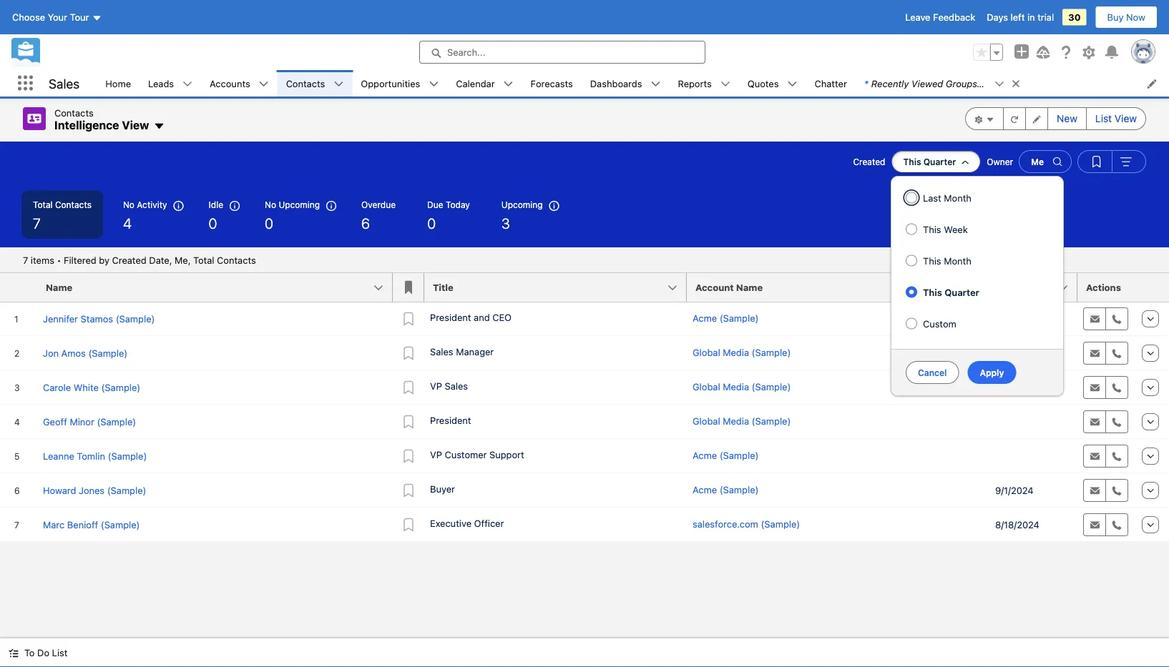 Task type: locate. For each thing, give the bounding box(es) containing it.
text default image inside leads list item
[[183, 79, 193, 89]]

buy
[[1107, 12, 1124, 23]]

name inside cell
[[46, 282, 72, 293]]

text default image down leads link
[[153, 121, 165, 132]]

2 name from the left
[[736, 282, 763, 293]]

groups
[[946, 78, 977, 89], [986, 78, 1017, 89]]

0 vertical spatial created
[[853, 157, 885, 167]]

view for intelligence view
[[122, 118, 149, 132]]

name down •
[[46, 282, 72, 293]]

groups right |
[[986, 78, 1017, 89]]

vp for vp sales
[[430, 381, 442, 391]]

date,
[[149, 255, 172, 265]]

important cell
[[393, 273, 424, 303]]

sales up intelligence
[[49, 76, 80, 91]]

0 horizontal spatial no
[[123, 200, 134, 210]]

this quarter down this month at right
[[923, 287, 979, 298]]

text default image right accounts
[[259, 79, 269, 89]]

no right idle
[[265, 200, 276, 210]]

text default image inside quotes list item
[[787, 79, 797, 89]]

1 horizontal spatial name
[[736, 282, 763, 293]]

0 vertical spatial 7
[[33, 215, 41, 231]]

quarter inside this quarter button
[[923, 157, 956, 167]]

support
[[489, 449, 524, 460]]

custom
[[923, 318, 956, 329]]

vp down sales manager
[[430, 381, 442, 391]]

group
[[973, 44, 1003, 61], [965, 107, 1146, 130], [1077, 150, 1146, 173]]

text default image for opportunities
[[429, 79, 439, 89]]

sales for sales manager
[[430, 346, 453, 357]]

text default image inside opportunities list item
[[429, 79, 439, 89]]

text default image
[[1011, 79, 1021, 89], [183, 79, 193, 89], [429, 79, 439, 89], [503, 79, 513, 89], [651, 79, 661, 89], [720, 79, 730, 89], [787, 79, 797, 89], [153, 121, 165, 132], [9, 649, 19, 659]]

list inside list view 'button'
[[1095, 113, 1112, 124]]

0 down no upcoming
[[265, 215, 273, 231]]

opportunities link
[[352, 70, 429, 97]]

idle
[[209, 200, 223, 210]]

7 inside the total contacts 7
[[33, 215, 41, 231]]

leave feedback link
[[905, 12, 975, 23]]

0 horizontal spatial name
[[46, 282, 72, 293]]

quotes link
[[739, 70, 787, 97]]

intelligence view
[[54, 118, 149, 132]]

recently
[[871, 78, 909, 89]]

1 vertical spatial vp
[[430, 449, 442, 460]]

0 down due on the left top of the page
[[427, 215, 436, 231]]

3 0 from the left
[[427, 215, 436, 231]]

0 vertical spatial sales
[[49, 76, 80, 91]]

apply button
[[968, 361, 1016, 384]]

no activity
[[123, 200, 167, 210]]

1 horizontal spatial text default image
[[334, 79, 344, 89]]

1 month from the top
[[944, 192, 972, 203]]

president
[[430, 312, 471, 323], [430, 415, 471, 426]]

2 horizontal spatial 0
[[427, 215, 436, 231]]

2 text default image from the left
[[334, 79, 344, 89]]

new
[[1057, 113, 1077, 124]]

0 vertical spatial quarter
[[923, 157, 956, 167]]

2 president from the top
[[430, 415, 471, 426]]

1 vp from the top
[[430, 381, 442, 391]]

1 name from the left
[[46, 282, 72, 293]]

text default image inside accounts list item
[[259, 79, 269, 89]]

leads link
[[140, 70, 183, 97]]

1 text default image from the left
[[259, 79, 269, 89]]

text default image left calendar link
[[429, 79, 439, 89]]

month right last
[[944, 192, 972, 203]]

vp left customer
[[430, 449, 442, 460]]

cell up 8/20/2024
[[989, 336, 1077, 371]]

text default image left to
[[9, 649, 19, 659]]

accounts
[[210, 78, 250, 89]]

accounts list item
[[201, 70, 277, 97]]

2 cell from the top
[[989, 336, 1077, 371]]

0 horizontal spatial total
[[33, 200, 53, 210]]

0 vertical spatial total
[[33, 200, 53, 210]]

created left this quarter button
[[853, 157, 885, 167]]

grid containing name
[[0, 273, 1169, 543]]

name inside cell
[[736, 282, 763, 293]]

created
[[853, 157, 885, 167], [112, 255, 146, 265]]

chatter
[[815, 78, 847, 89]]

1 0 from the left
[[209, 215, 217, 231]]

this quarter
[[903, 157, 956, 167], [923, 287, 979, 298]]

this
[[903, 157, 921, 167], [923, 224, 941, 235], [923, 255, 941, 266], [923, 287, 942, 298]]

0 horizontal spatial created
[[112, 255, 146, 265]]

2 0 from the left
[[265, 215, 273, 231]]

to
[[24, 648, 35, 659]]

0 down idle
[[209, 215, 217, 231]]

0 horizontal spatial 7
[[23, 255, 28, 265]]

contacts right accounts list item
[[286, 78, 325, 89]]

row number image
[[0, 273, 37, 302]]

text default image for calendar
[[503, 79, 513, 89]]

view right new at the right
[[1115, 113, 1137, 124]]

cell up 9/1/2024
[[989, 439, 1077, 474]]

total right me,
[[193, 255, 214, 265]]

2 groups from the left
[[986, 78, 1017, 89]]

action cell
[[1135, 273, 1169, 303]]

this quarter up last
[[903, 157, 956, 167]]

cell down 8/20/2024
[[989, 405, 1077, 439]]

7 left the items
[[23, 255, 28, 265]]

1 vertical spatial president
[[430, 415, 471, 426]]

1 vertical spatial sales
[[430, 346, 453, 357]]

me,
[[175, 255, 191, 265]]

leave
[[905, 12, 930, 23]]

text default image for reports
[[720, 79, 730, 89]]

sales
[[49, 76, 80, 91], [430, 346, 453, 357], [445, 381, 468, 391]]

1 vertical spatial quarter
[[945, 287, 979, 298]]

1 no from the left
[[123, 200, 134, 210]]

left
[[1011, 12, 1025, 23]]

0 horizontal spatial upcoming
[[279, 200, 320, 210]]

0 inside due today 0
[[427, 215, 436, 231]]

list right new at the right
[[1095, 113, 1112, 124]]

calendar link
[[447, 70, 503, 97]]

text default image left the opportunities link
[[334, 79, 344, 89]]

0 horizontal spatial list
[[52, 648, 68, 659]]

group up me button
[[965, 107, 1146, 130]]

text default image right reports at right top
[[720, 79, 730, 89]]

group down list view 'button'
[[1077, 150, 1146, 173]]

choose
[[12, 12, 45, 23]]

text default image inside the contacts "list item"
[[334, 79, 344, 89]]

0 vertical spatial this quarter
[[903, 157, 956, 167]]

by
[[99, 255, 109, 265]]

month for this month
[[944, 255, 971, 266]]

list right do
[[52, 648, 68, 659]]

reports
[[678, 78, 712, 89]]

quarter up last month
[[923, 157, 956, 167]]

1 horizontal spatial 7
[[33, 215, 41, 231]]

name
[[46, 282, 72, 293], [736, 282, 763, 293]]

view down home link
[[122, 118, 149, 132]]

leave feedback
[[905, 12, 975, 23]]

total up the items
[[33, 200, 53, 210]]

0 for no upcoming
[[265, 215, 273, 231]]

vp
[[430, 381, 442, 391], [430, 449, 442, 460]]

president for president and ceo
[[430, 312, 471, 323]]

groups left |
[[946, 78, 977, 89]]

ceo
[[492, 312, 512, 323]]

1 horizontal spatial view
[[1115, 113, 1137, 124]]

2 horizontal spatial text default image
[[994, 79, 1004, 89]]

8/20/2024
[[995, 382, 1041, 393]]

quarter
[[923, 157, 956, 167], [945, 287, 979, 298]]

2 no from the left
[[265, 200, 276, 210]]

1 vertical spatial month
[[944, 255, 971, 266]]

due today 0
[[427, 200, 470, 231]]

text default image left reports link
[[651, 79, 661, 89]]

name right account
[[736, 282, 763, 293]]

text default image right |
[[1011, 79, 1021, 89]]

grid
[[0, 273, 1169, 543]]

0 horizontal spatial groups
[[946, 78, 977, 89]]

0 vertical spatial month
[[944, 192, 972, 203]]

contacts up 'filtered'
[[55, 200, 92, 210]]

group up |
[[973, 44, 1003, 61]]

items
[[31, 255, 54, 265]]

total contacts 7
[[33, 200, 92, 231]]

owner
[[987, 157, 1013, 167]]

contacts list item
[[277, 70, 352, 97]]

1 horizontal spatial groups
[[986, 78, 1017, 89]]

cancel button
[[906, 361, 959, 384]]

contacts link
[[277, 70, 334, 97]]

0 vertical spatial vp
[[430, 381, 442, 391]]

7 up the items
[[33, 215, 41, 231]]

7
[[33, 215, 41, 231], [23, 255, 28, 265]]

customer
[[445, 449, 487, 460]]

0 horizontal spatial 0
[[209, 215, 217, 231]]

2 vp from the top
[[430, 449, 442, 460]]

text default image right quotes
[[787, 79, 797, 89]]

1 vertical spatial group
[[965, 107, 1146, 130]]

list item
[[856, 70, 1027, 97]]

vp for vp customer support
[[430, 449, 442, 460]]

text default image for contacts
[[334, 79, 344, 89]]

cell up "apply" button
[[989, 302, 1077, 336]]

to do list button
[[0, 639, 76, 668]]

0 horizontal spatial view
[[122, 118, 149, 132]]

president down title
[[430, 312, 471, 323]]

2 month from the top
[[944, 255, 971, 266]]

0
[[209, 215, 217, 231], [265, 215, 273, 231], [427, 215, 436, 231]]

4
[[123, 215, 132, 231]]

buy now
[[1107, 12, 1145, 23]]

1 president from the top
[[430, 312, 471, 323]]

text default image right |
[[994, 79, 1004, 89]]

cell
[[989, 302, 1077, 336], [989, 336, 1077, 371], [989, 405, 1077, 439], [989, 439, 1077, 474]]

president down vp sales
[[430, 415, 471, 426]]

1 cell from the top
[[989, 302, 1077, 336]]

home link
[[97, 70, 140, 97]]

text default image inside dashboards list item
[[651, 79, 661, 89]]

total inside the total contacts 7
[[33, 200, 53, 210]]

account name
[[695, 282, 763, 293]]

quotes list item
[[739, 70, 806, 97]]

list
[[97, 70, 1169, 97]]

list
[[1095, 113, 1112, 124], [52, 648, 68, 659]]

text default image right leads
[[183, 79, 193, 89]]

0 horizontal spatial text default image
[[259, 79, 269, 89]]

overdue
[[361, 200, 396, 210]]

text default image inside 'calendar' list item
[[503, 79, 513, 89]]

actions
[[1086, 282, 1121, 293]]

1 horizontal spatial no
[[265, 200, 276, 210]]

trial
[[1038, 12, 1054, 23]]

0 vertical spatial president
[[430, 312, 471, 323]]

no for 4
[[123, 200, 134, 210]]

7 items • filtered by created date, me, total contacts status
[[23, 255, 256, 265]]

title
[[433, 282, 453, 293]]

1 vertical spatial list
[[52, 648, 68, 659]]

row number cell
[[0, 273, 37, 303]]

contacts
[[286, 78, 325, 89], [54, 107, 93, 118], [55, 200, 92, 210], [217, 255, 256, 265]]

me
[[1031, 157, 1044, 167]]

vp sales
[[430, 381, 468, 391]]

month down week
[[944, 255, 971, 266]]

last month
[[923, 192, 972, 203]]

text default image
[[259, 79, 269, 89], [334, 79, 344, 89], [994, 79, 1004, 89]]

view inside 'button'
[[1115, 113, 1137, 124]]

executive
[[430, 518, 471, 529]]

1 vertical spatial total
[[193, 255, 214, 265]]

0 vertical spatial list
[[1095, 113, 1112, 124]]

this inside button
[[903, 157, 921, 167]]

1 horizontal spatial 0
[[265, 215, 273, 231]]

text default image inside reports list item
[[720, 79, 730, 89]]

1 horizontal spatial upcoming
[[501, 200, 543, 210]]

text default image for quotes
[[787, 79, 797, 89]]

1 horizontal spatial list
[[1095, 113, 1112, 124]]

text default image right calendar
[[503, 79, 513, 89]]

buyer
[[430, 484, 455, 494]]

1 groups from the left
[[946, 78, 977, 89]]

due
[[427, 200, 443, 210]]

dashboards list item
[[581, 70, 669, 97]]

1 horizontal spatial created
[[853, 157, 885, 167]]

last
[[923, 192, 941, 203]]

3 text default image from the left
[[994, 79, 1004, 89]]

4 cell from the top
[[989, 439, 1077, 474]]

*
[[864, 78, 868, 89]]

no up 4
[[123, 200, 134, 210]]

quarter down this month at right
[[945, 287, 979, 298]]

created right by on the left top of page
[[112, 255, 146, 265]]

sales down sales manager
[[445, 381, 468, 391]]

actions cell
[[1077, 273, 1135, 303]]

cell for customer
[[989, 439, 1077, 474]]

forecasts
[[531, 78, 573, 89]]

total
[[33, 200, 53, 210], [193, 255, 214, 265]]

cancel
[[918, 368, 947, 378]]

month for last month
[[944, 192, 972, 203]]

sales left "manager"
[[430, 346, 453, 357]]

choose your tour
[[12, 12, 89, 23]]



Task type: vqa. For each thing, say whether or not it's contained in the screenshot.
switching
no



Task type: describe. For each thing, give the bounding box(es) containing it.
executive officer
[[430, 518, 504, 529]]

text default image inside to do list button
[[9, 649, 19, 659]]

leads list item
[[140, 70, 201, 97]]

text default image for dashboards
[[651, 79, 661, 89]]

week
[[944, 224, 968, 235]]

text default image inside list item
[[1011, 79, 1021, 89]]

calendar list item
[[447, 70, 522, 97]]

your
[[48, 12, 67, 23]]

contacts up intelligence
[[54, 107, 93, 118]]

list inside to do list button
[[52, 648, 68, 659]]

officer
[[474, 518, 504, 529]]

2 upcoming from the left
[[501, 200, 543, 210]]

0 for idle
[[209, 215, 217, 231]]

key performance indicators group
[[0, 190, 1169, 248]]

viewed
[[911, 78, 943, 89]]

1 upcoming from the left
[[279, 200, 320, 210]]

opportunities
[[361, 78, 420, 89]]

cell for and
[[989, 302, 1077, 336]]

feedback
[[933, 12, 975, 23]]

new button
[[1048, 107, 1087, 130]]

text default image for accounts
[[259, 79, 269, 89]]

1 vertical spatial created
[[112, 255, 146, 265]]

1 vertical spatial 7
[[23, 255, 28, 265]]

manager
[[456, 346, 494, 357]]

account name button
[[687, 273, 989, 302]]

no for 0
[[265, 200, 276, 210]]

dashboards link
[[581, 70, 651, 97]]

contacts inside the total contacts 7
[[55, 200, 92, 210]]

last activity cell
[[989, 273, 1086, 303]]

in
[[1027, 12, 1035, 23]]

do
[[37, 648, 49, 659]]

vp customer support
[[430, 449, 524, 460]]

accounts link
[[201, 70, 259, 97]]

action image
[[1135, 273, 1169, 302]]

reports list item
[[669, 70, 739, 97]]

contacts inside "list item"
[[286, 78, 325, 89]]

intelligence
[[54, 118, 119, 132]]

text default image for leads
[[183, 79, 193, 89]]

this quarter button
[[891, 150, 981, 173]]

title button
[[424, 273, 687, 302]]

list item containing *
[[856, 70, 1027, 97]]

apply
[[980, 368, 1004, 378]]

activity
[[137, 200, 167, 210]]

tour
[[70, 12, 89, 23]]

this month
[[923, 255, 971, 266]]

forecasts link
[[522, 70, 581, 97]]

reports link
[[669, 70, 720, 97]]

to do list
[[24, 648, 68, 659]]

contacts up name cell
[[217, 255, 256, 265]]

2 vertical spatial sales
[[445, 381, 468, 391]]

search...
[[447, 47, 485, 58]]

sales for sales
[[49, 76, 80, 91]]

6
[[361, 215, 370, 231]]

view for list view
[[1115, 113, 1137, 124]]

2 vertical spatial group
[[1077, 150, 1146, 173]]

list view
[[1095, 113, 1137, 124]]

choose your tour button
[[11, 6, 103, 29]]

* recently viewed groups | groups
[[864, 78, 1017, 89]]

home
[[105, 78, 131, 89]]

cell for manager
[[989, 336, 1077, 371]]

8/18/2024
[[995, 520, 1040, 531]]

president for president
[[430, 415, 471, 426]]

days
[[987, 12, 1008, 23]]

today
[[446, 200, 470, 210]]

title cell
[[424, 273, 695, 303]]

dashboards
[[590, 78, 642, 89]]

president and ceo
[[430, 312, 512, 323]]

|
[[980, 78, 983, 89]]

1 vertical spatial this quarter
[[923, 287, 979, 298]]

opportunities list item
[[352, 70, 447, 97]]

text default image inside list item
[[994, 79, 1004, 89]]

leads
[[148, 78, 174, 89]]

now
[[1126, 12, 1145, 23]]

list view button
[[1086, 107, 1146, 130]]

list containing home
[[97, 70, 1169, 97]]

account name cell
[[687, 273, 989, 303]]

3 cell from the top
[[989, 405, 1077, 439]]

7 items • filtered by created date, me, total contacts
[[23, 255, 256, 265]]

•
[[57, 255, 61, 265]]

name button
[[37, 273, 393, 302]]

chatter link
[[806, 70, 856, 97]]

me button
[[1019, 150, 1072, 173]]

this quarter inside button
[[903, 157, 956, 167]]

0 vertical spatial group
[[973, 44, 1003, 61]]

sales manager
[[430, 346, 494, 357]]

group containing new
[[965, 107, 1146, 130]]

1 horizontal spatial total
[[193, 255, 214, 265]]

filtered
[[64, 255, 96, 265]]

9/1/2024
[[995, 485, 1034, 496]]

name cell
[[37, 273, 401, 303]]

no upcoming
[[265, 200, 320, 210]]

calendar
[[456, 78, 495, 89]]

and
[[474, 312, 490, 323]]

overdue 6
[[361, 200, 396, 231]]

buy now button
[[1095, 6, 1158, 29]]

days left in trial
[[987, 12, 1054, 23]]



